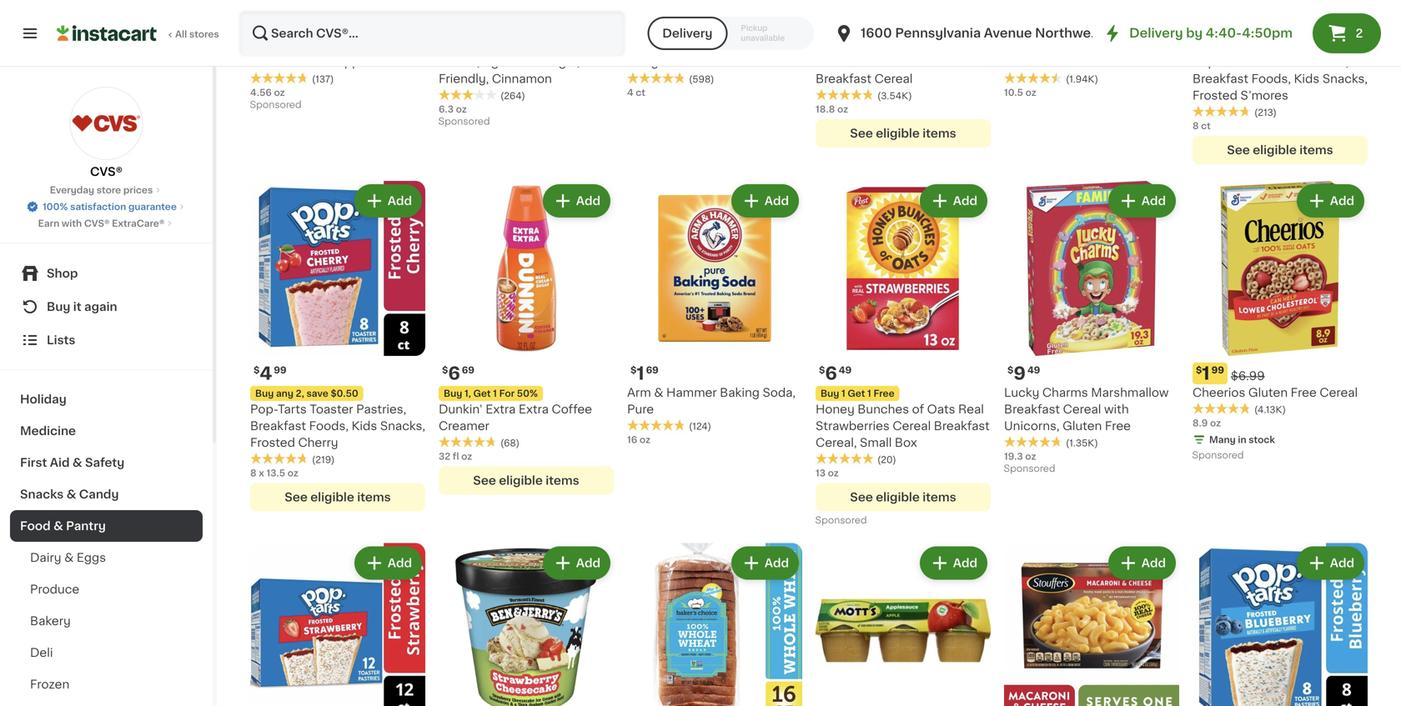 Task type: locate. For each thing, give the bounding box(es) containing it.
0 horizontal spatial snacks,
[[380, 420, 425, 432]]

see eligible items down (68) at left
[[473, 475, 579, 486]]

1 horizontal spatial pop-
[[1193, 56, 1220, 68]]

49 up "buy 1 get 1 free"
[[839, 366, 852, 375]]

northwest
[[1035, 27, 1103, 39]]

0 horizontal spatial 6
[[448, 365, 460, 382]]

buy down delivery by 4:40-4:50pm
[[1198, 41, 1216, 51]]

buy inside product group
[[821, 41, 839, 51]]

toaster for s'mores
[[1252, 56, 1296, 68]]

sponsored badge image down 19.3 oz
[[1004, 464, 1055, 474]]

get
[[473, 389, 491, 398], [848, 389, 865, 398]]

with inside sabra hummus with pretzels, roasted red pepper
[[343, 39, 367, 51]]

oz right 18.8
[[837, 104, 848, 114]]

2 horizontal spatial 4
[[1202, 17, 1215, 35]]

0 horizontal spatial free
[[874, 389, 895, 398]]

1 horizontal spatial extra
[[519, 403, 549, 415]]

1 vertical spatial kids
[[352, 420, 377, 432]]

0 horizontal spatial buy any 2, save $0.50
[[255, 389, 358, 398]]

0 horizontal spatial pastries,
[[356, 403, 406, 415]]

0 vertical spatial toaster
[[1252, 56, 1296, 68]]

1 horizontal spatial any
[[842, 41, 859, 51]]

1 up arm
[[637, 365, 644, 382]]

buy for honey bunches of oats  real strawberries cereal breakfast cereal, small box
[[821, 389, 839, 398]]

0 vertical spatial ct
[[636, 88, 646, 97]]

0 horizontal spatial toaster
[[310, 403, 353, 415]]

earn with cvs® extracare® link
[[38, 217, 175, 230]]

cherry
[[298, 437, 338, 449]]

pastries, left dunkin'
[[356, 403, 406, 415]]

1 for $ 1 69
[[637, 365, 644, 382]]

1 horizontal spatial frozen
[[731, 39, 771, 51]]

snacks, inside pop-tarts toaster pastries, breakfast foods, kids snacks, frosted s'mores
[[1323, 73, 1368, 84]]

49 inside $ 6 49
[[839, 366, 852, 375]]

sugar,
[[544, 56, 580, 68]]

buy left 1,
[[444, 389, 462, 398]]

pop-
[[1193, 56, 1220, 68], [250, 403, 278, 415]]

pop- inside pop-tarts toaster pastries, breakfast foods, kids snacks, frosted s'mores
[[1193, 56, 1220, 68]]

1 horizontal spatial tarts
[[1220, 56, 1249, 68]]

eligible down (68) at left
[[499, 475, 543, 486]]

0 horizontal spatial delivery
[[662, 28, 713, 39]]

16 oz
[[627, 435, 651, 444]]

delivery inside "button"
[[662, 28, 713, 39]]

8 ct
[[1193, 121, 1211, 130]]

99 up the sabra
[[273, 18, 285, 27]]

1 horizontal spatial buy any 2, save $0.50
[[1198, 41, 1301, 51]]

1 horizontal spatial cereal,
[[816, 437, 857, 449]]

4
[[1202, 17, 1215, 35], [627, 88, 634, 97], [260, 365, 272, 382]]

0 vertical spatial pastries,
[[1299, 56, 1349, 68]]

breakfast up '18.8 oz'
[[816, 73, 872, 84]]

pennsylvania
[[895, 27, 981, 39]]

sponsored badge image down many
[[1193, 451, 1243, 461]]

$0.50 down 4:50pm
[[1273, 41, 1301, 51]]

eligible down (3.54k)
[[876, 127, 920, 139]]

$0.50
[[1273, 41, 1301, 51], [331, 389, 358, 398]]

items for pop-tarts toaster pastries, breakfast foods, kids snacks, frosted s'mores
[[1300, 144, 1333, 156]]

49 for 9
[[1028, 366, 1040, 375]]

kids inside pop-tarts toaster pastries, breakfast foods, kids snacks, frosted s'mores
[[1294, 73, 1320, 84]]

pastries, for pop-tarts toaster pastries, breakfast foods, kids snacks, frosted s'mores
[[1299, 56, 1349, 68]]

any down 4:40-
[[1219, 41, 1236, 51]]

everyday store prices link
[[50, 183, 163, 197]]

service type group
[[647, 17, 814, 50]]

friendly,
[[439, 73, 489, 84]]

tarts inside pop-tarts toaster pastries, breakfast foods, kids snacks, frosted s'mores
[[1220, 56, 1249, 68]]

with
[[1117, 39, 1143, 51]]

product group
[[250, 0, 425, 114], [439, 0, 614, 131], [816, 0, 991, 147], [1193, 0, 1368, 164], [250, 181, 425, 512], [439, 181, 614, 495], [627, 181, 802, 446], [816, 181, 991, 530], [1004, 181, 1179, 478], [1193, 181, 1368, 465], [250, 543, 425, 706], [439, 543, 614, 706], [627, 543, 802, 706], [816, 543, 991, 706], [1004, 543, 1179, 706], [1193, 543, 1368, 706]]

0 horizontal spatial with
[[62, 219, 82, 228]]

oz right '8.9'
[[1210, 419, 1221, 428]]

6 up dunkin'
[[448, 365, 460, 382]]

eligible down (20)
[[876, 491, 920, 503]]

oz right '19.3'
[[1025, 452, 1036, 461]]

frozen up (1.94k)
[[1056, 56, 1096, 68]]

items for dunkin' extra extra coffee creamer
[[546, 475, 579, 486]]

0 vertical spatial frozen
[[731, 39, 771, 51]]

see down small
[[850, 491, 873, 503]]

0 vertical spatial cereal,
[[439, 56, 480, 68]]

safety
[[85, 457, 124, 469]]

$ inside $ 6 49
[[819, 366, 825, 375]]

free up bunches
[[874, 389, 895, 398]]

0 horizontal spatial any
[[276, 389, 294, 398]]

dairy inside drumstick vanilla frozen dairy dessert cones
[[627, 56, 659, 68]]

2 horizontal spatial with
[[1104, 403, 1129, 415]]

0 horizontal spatial frosted
[[250, 437, 295, 449]]

ct for pop-tarts toaster pastries, breakfast foods, kids snacks, frosted s'mores
[[1201, 121, 1211, 130]]

with down the marshmallow
[[1104, 403, 1129, 415]]

ct
[[636, 88, 646, 97], [1201, 121, 1211, 130]]

medicine link
[[10, 415, 203, 447]]

see eligible items for dunkin' extra extra coffee creamer
[[473, 475, 579, 486]]

buy up cinnamon toast crunch breakfast cereal
[[821, 41, 839, 51]]

tarts for cherry
[[278, 403, 307, 415]]

real
[[958, 403, 984, 415]]

0 horizontal spatial ct
[[636, 88, 646, 97]]

(20)
[[877, 455, 896, 464]]

2 horizontal spatial frozen
[[1056, 56, 1096, 68]]

99 up cheerios
[[1212, 366, 1224, 375]]

0 horizontal spatial gluten
[[1063, 420, 1102, 432]]

add
[[388, 195, 412, 207], [576, 195, 601, 207], [765, 195, 789, 207], [953, 195, 978, 207], [1142, 195, 1166, 207], [1330, 195, 1355, 207], [388, 557, 412, 569], [576, 557, 601, 569], [765, 557, 789, 569], [953, 557, 978, 569], [1142, 557, 1166, 569], [1330, 557, 1355, 569]]

49 up buy any 2, save $1
[[839, 18, 852, 27]]

cereal, up friendly,
[[439, 56, 480, 68]]

1 horizontal spatial pastries,
[[1299, 56, 1349, 68]]

with inside 'earn with cvs® extracare®' link
[[62, 219, 82, 228]]

1 inside $ 1 99 $6.99 cheerios gluten free cereal
[[1202, 365, 1210, 382]]

sponsored badge image
[[250, 100, 301, 110], [439, 117, 489, 127], [1193, 451, 1243, 461], [1004, 464, 1055, 474], [816, 516, 866, 526]]

1 vertical spatial cvs®
[[84, 219, 110, 228]]

2, down 1600
[[861, 41, 870, 51]]

cereal down toast
[[875, 73, 913, 84]]

bunches
[[858, 403, 909, 415]]

eligible inside product group
[[876, 127, 920, 139]]

cinnamon down buy any 2, save $1
[[816, 56, 876, 68]]

frosted inside pop-tarts toaster pastries, breakfast foods, kids snacks, frosted s'mores
[[1193, 89, 1238, 101]]

49 right 9
[[1028, 366, 1040, 375]]

49 for 6
[[839, 366, 852, 375]]

buy
[[821, 41, 839, 51], [1198, 41, 1216, 51], [47, 301, 70, 313], [255, 389, 274, 398], [444, 389, 462, 398], [821, 389, 839, 398]]

0 vertical spatial tarts
[[1220, 56, 1249, 68]]

first aid & safety link
[[10, 447, 203, 479]]

items for honey bunches of oats  real strawberries cereal breakfast cereal, small box
[[923, 491, 956, 503]]

save down 1600
[[872, 41, 894, 51]]

& for food & pantry
[[53, 520, 63, 532]]

1 vertical spatial ct
[[1201, 121, 1211, 130]]

strawberries
[[816, 420, 890, 432]]

4 ct
[[627, 88, 646, 97]]

toaster
[[1252, 56, 1296, 68], [310, 403, 353, 415]]

1 vertical spatial dairy
[[30, 552, 61, 564]]

tarts for s'mores
[[1220, 56, 1249, 68]]

free down the marshmallow
[[1105, 420, 1131, 432]]

1 horizontal spatial gluten
[[1249, 387, 1288, 398]]

foods, up s'mores
[[1252, 73, 1291, 84]]

see for pop-tarts toaster pastries, breakfast foods, kids snacks, frosted cherry
[[285, 491, 308, 503]]

delivery by 4:40-4:50pm link
[[1103, 23, 1293, 43]]

0 vertical spatial $ 4 99
[[1196, 17, 1229, 35]]

1 horizontal spatial with
[[343, 39, 367, 51]]

sponsored badge image down 4.56 oz
[[250, 100, 301, 110]]

1 vertical spatial 4
[[627, 88, 634, 97]]

1 horizontal spatial free
[[1105, 420, 1131, 432]]

cvs® up everyday store prices link
[[90, 166, 123, 178]]

1 vertical spatial pop-
[[250, 403, 278, 415]]

& inside arm & hammer baking soda, pure
[[654, 387, 663, 398]]

x
[[259, 469, 264, 478]]

with
[[343, 39, 367, 51], [62, 219, 82, 228], [1104, 403, 1129, 415]]

eggs
[[77, 552, 106, 564]]

1 horizontal spatial ct
[[1201, 121, 1211, 130]]

toaster inside pop-tarts toaster pastries, breakfast foods, kids snacks, frosted s'mores
[[1252, 56, 1296, 68]]

everyday store prices
[[50, 186, 153, 195]]

1 horizontal spatial frosted
[[1193, 89, 1238, 101]]

pop- down delivery by 4:40-4:50pm
[[1193, 56, 1220, 68]]

6 up "buy 1 get 1 free"
[[825, 365, 837, 382]]

buy for cinnamon toast crunch breakfast cereal
[[821, 41, 839, 51]]

cereal down charms
[[1063, 403, 1101, 415]]

see eligible items for pop-tarts toaster pastries, breakfast foods, kids snacks, frosted cherry
[[285, 491, 391, 503]]

0 vertical spatial frosted
[[1193, 89, 1238, 101]]

dessert
[[661, 56, 708, 68]]

frosted up 8 ct
[[1193, 89, 1238, 101]]

6 for honey bunches of oats  real strawberries cereal breakfast cereal, small box
[[825, 365, 837, 382]]

frosted for pop-tarts toaster pastries, breakfast foods, kids snacks, frosted cherry
[[250, 437, 295, 449]]

8 for pop-tarts toaster pastries, breakfast foods, kids snacks, frosted cherry
[[250, 469, 256, 478]]

2 horizontal spatial any
[[1219, 41, 1236, 51]]

see eligible items for honey bunches of oats  real strawberries cereal breakfast cereal, small box
[[850, 491, 956, 503]]

see eligible items button for dunkin' extra extra coffee creamer
[[439, 466, 614, 495]]

1 69 from the left
[[462, 366, 475, 375]]

0 vertical spatial with
[[343, 39, 367, 51]]

1 left for
[[493, 389, 497, 398]]

breakfast up keto on the top left of page
[[553, 39, 609, 51]]

eligible down the (219)
[[310, 491, 354, 503]]

breakfast up unicorns, in the bottom of the page
[[1004, 403, 1060, 415]]

get for honey
[[848, 389, 865, 398]]

cereal, inside kellogg's special k breakfast cereal, 0g added sugar, keto friendly, cinnamon
[[439, 56, 480, 68]]

gluten
[[1249, 387, 1288, 398], [1063, 420, 1102, 432]]

pure
[[627, 403, 654, 415]]

breakfast inside pop-tarts toaster pastries, breakfast foods, kids snacks, frosted s'mores
[[1193, 73, 1249, 84]]

see down "13.5"
[[285, 491, 308, 503]]

2 69 from the left
[[646, 366, 659, 375]]

eligible down (213)
[[1253, 144, 1297, 156]]

1 horizontal spatial delivery
[[1129, 27, 1183, 39]]

gluten up (1.35k)
[[1063, 420, 1102, 432]]

oz for cheerios gluten free cereal
[[1210, 419, 1221, 428]]

8 for pop-tarts toaster pastries, breakfast foods, kids snacks, frosted s'mores
[[1193, 121, 1199, 130]]

pastries, inside pop-tarts toaster pastries, breakfast foods, kids snacks, frosted s'mores
[[1299, 56, 1349, 68]]

frosted
[[1193, 89, 1238, 101], [250, 437, 295, 449]]

cereal, inside honey bunches of oats  real strawberries cereal breakfast cereal, small box
[[816, 437, 857, 449]]

1 vertical spatial frozen
[[1056, 56, 1096, 68]]

see for honey bunches of oats  real strawberries cereal breakfast cereal, small box
[[850, 491, 873, 503]]

69 inside $ 1 69
[[646, 366, 659, 375]]

kids inside "pop-tarts toaster pastries, breakfast foods, kids snacks, frosted cherry"
[[352, 420, 377, 432]]

1 vertical spatial toaster
[[310, 403, 353, 415]]

buy any 2, save $1
[[821, 41, 906, 51]]

oz
[[274, 88, 285, 97], [1026, 88, 1037, 97], [456, 104, 467, 114], [837, 104, 848, 114], [1210, 419, 1221, 428], [640, 435, 651, 444], [461, 452, 472, 461], [1025, 452, 1036, 461], [288, 469, 298, 478], [828, 469, 839, 478]]

1 horizontal spatial snacks,
[[1323, 73, 1368, 84]]

eligible for dunkin' extra extra coffee creamer
[[499, 475, 543, 486]]

1 vertical spatial $ 4 99
[[254, 365, 287, 382]]

0 horizontal spatial get
[[473, 389, 491, 398]]

add button
[[356, 186, 420, 216], [544, 186, 609, 216], [733, 186, 797, 216], [921, 186, 986, 216], [1110, 186, 1174, 216], [1298, 186, 1363, 216], [356, 548, 420, 578], [544, 548, 609, 578], [733, 548, 797, 578], [921, 548, 986, 578], [1110, 548, 1174, 578], [1298, 548, 1363, 578]]

tarts down 4:40-
[[1220, 56, 1249, 68]]

any up cinnamon toast crunch breakfast cereal
[[842, 41, 859, 51]]

1 horizontal spatial dairy
[[627, 56, 659, 68]]

$ inside $ 1 99 $6.99 cheerios gluten free cereal
[[1196, 366, 1202, 375]]

food & pantry
[[20, 520, 106, 532]]

buy any 2, save $0.50 down 4:50pm
[[1198, 41, 1301, 51]]

6 29
[[637, 17, 663, 35]]

breakfast inside "pop-tarts toaster pastries, breakfast foods, kids snacks, frosted cherry"
[[250, 420, 306, 432]]

0 horizontal spatial kids
[[352, 420, 377, 432]]

toaster for cherry
[[310, 403, 353, 415]]

99 up "pop-tarts toaster pastries, breakfast foods, kids snacks, frosted cherry"
[[274, 366, 287, 375]]

breakfast down 4:40-
[[1193, 73, 1249, 84]]

oz right 4.56
[[274, 88, 285, 97]]

1 get from the left
[[473, 389, 491, 398]]

0 vertical spatial cinnamon
[[816, 56, 876, 68]]

0 vertical spatial buy any 2, save $0.50
[[1198, 41, 1301, 51]]

foods, for s'mores
[[1252, 73, 1291, 84]]

6 for dunkin' extra extra coffee creamer
[[448, 365, 460, 382]]

baking
[[720, 387, 760, 398]]

8.9 oz
[[1193, 419, 1221, 428]]

save up "pop-tarts toaster pastries, breakfast foods, kids snacks, frosted cherry"
[[307, 389, 328, 398]]

& right "food"
[[53, 520, 63, 532]]

$ 4 99 for pop-tarts toaster pastries, breakfast foods, kids snacks, frosted s'mores
[[1196, 17, 1229, 35]]

1 horizontal spatial get
[[848, 389, 865, 398]]

breakfast inside honey bunches of oats  real strawberries cereal breakfast cereal, small box
[[934, 420, 990, 432]]

1 vertical spatial pastries,
[[356, 403, 406, 415]]

buy any 2, save $0.50 for s'mores
[[1198, 41, 1301, 51]]

frosted inside "pop-tarts toaster pastries, breakfast foods, kids snacks, frosted cherry"
[[250, 437, 295, 449]]

4:50pm
[[1242, 27, 1293, 39]]

oz right "13"
[[828, 469, 839, 478]]

1 horizontal spatial $0.50
[[1273, 41, 1301, 51]]

1 horizontal spatial foods,
[[1252, 73, 1291, 84]]

0 horizontal spatial frozen
[[30, 679, 69, 691]]

2, up "pop-tarts toaster pastries, breakfast foods, kids snacks, frosted cherry"
[[296, 389, 304, 398]]

1 up cheerios
[[1202, 365, 1210, 382]]

buy up honey
[[821, 389, 839, 398]]

1 horizontal spatial $ 4 99
[[1196, 17, 1229, 35]]

1 horizontal spatial cinnamon
[[816, 56, 876, 68]]

toaster up cherry
[[310, 403, 353, 415]]

1 vertical spatial $0.50
[[331, 389, 358, 398]]

cereal, down strawberries
[[816, 437, 857, 449]]

2 vertical spatial 4
[[260, 365, 272, 382]]

see down s'mores
[[1227, 144, 1250, 156]]

see eligible items down (20)
[[850, 491, 956, 503]]

1 vertical spatial 8
[[250, 469, 256, 478]]

$ 6 49
[[819, 365, 852, 382]]

with up pepper
[[343, 39, 367, 51]]

0 vertical spatial 4
[[1202, 17, 1215, 35]]

items down "pop-tarts toaster pastries, breakfast foods, kids snacks, frosted cherry"
[[357, 491, 391, 503]]

dairy down drumstick
[[627, 56, 659, 68]]

kids for s'mores
[[1294, 73, 1320, 84]]

69 inside $ 6 69
[[462, 366, 475, 375]]

toaster inside "pop-tarts toaster pastries, breakfast foods, kids snacks, frosted cherry"
[[310, 403, 353, 415]]

1 vertical spatial with
[[62, 219, 82, 228]]

snacks, down 2 button
[[1323, 73, 1368, 84]]

store
[[97, 186, 121, 195]]

cereal up box
[[893, 420, 931, 432]]

69 up 1,
[[462, 366, 475, 375]]

pop- inside "pop-tarts toaster pastries, breakfast foods, kids snacks, frosted cherry"
[[250, 403, 278, 415]]

2 vertical spatial with
[[1104, 403, 1129, 415]]

buy for dunkin' extra extra coffee creamer
[[444, 389, 462, 398]]

0 horizontal spatial $0.50
[[331, 389, 358, 398]]

pop- up x
[[250, 403, 278, 415]]

delivery for delivery
[[662, 28, 713, 39]]

(264)
[[500, 91, 525, 100]]

5 79
[[1014, 17, 1039, 35]]

kids for cherry
[[352, 420, 377, 432]]

tarts up cherry
[[278, 403, 307, 415]]

dairy up produce
[[30, 552, 61, 564]]

13.5
[[266, 469, 285, 478]]

kids
[[1294, 73, 1320, 84], [352, 420, 377, 432]]

see eligible items button down (20)
[[816, 483, 991, 512]]

get up honey
[[848, 389, 865, 398]]

99
[[273, 18, 285, 27], [1216, 18, 1229, 27], [274, 366, 287, 375], [1212, 366, 1224, 375]]

0 vertical spatial gluten
[[1249, 387, 1288, 398]]

1 vertical spatial frosted
[[250, 437, 295, 449]]

1 horizontal spatial 2,
[[861, 41, 870, 51]]

see eligible items
[[850, 127, 956, 139], [1227, 144, 1333, 156], [473, 475, 579, 486], [285, 491, 391, 503], [850, 491, 956, 503]]

2 horizontal spatial 2,
[[1238, 41, 1247, 51]]

0 horizontal spatial 2,
[[296, 389, 304, 398]]

free
[[1291, 387, 1317, 398], [874, 389, 895, 398], [1105, 420, 1131, 432]]

2, for pop-tarts toaster pastries, breakfast foods, kids snacks, frosted s'mores
[[1238, 41, 1247, 51]]

1 horizontal spatial save
[[872, 41, 894, 51]]

2, for pop-tarts toaster pastries, breakfast foods, kids snacks, frosted cherry
[[296, 389, 304, 398]]

$ 1 99 $6.99 cheerios gluten free cereal
[[1193, 365, 1358, 398]]

pastries, down 2 button
[[1299, 56, 1349, 68]]

0 vertical spatial cvs®
[[90, 166, 123, 178]]

1 vertical spatial tarts
[[278, 403, 307, 415]]

0 horizontal spatial foods,
[[309, 420, 349, 432]]

delivery
[[1129, 27, 1183, 39], [662, 28, 713, 39]]

lucky
[[1004, 387, 1040, 398]]

any for pop-tarts toaster pastries, breakfast foods, kids snacks, frosted cherry
[[276, 389, 294, 398]]

4.56
[[250, 88, 272, 97]]

see eligible items button for honey bunches of oats  real strawberries cereal breakfast cereal, small box
[[816, 483, 991, 512]]

box
[[895, 437, 917, 449]]

1,
[[465, 389, 471, 398]]

buy 1 get 1 free
[[821, 389, 895, 398]]

oz right 16
[[640, 435, 651, 444]]

snacks
[[20, 489, 64, 500]]

sponsored badge image for 9
[[1004, 464, 1055, 474]]

all
[[175, 30, 187, 39]]

0 vertical spatial pop-
[[1193, 56, 1220, 68]]

oz for stouffer's lasagna with meat & sauce frozen meal
[[1026, 88, 1037, 97]]

tarts inside "pop-tarts toaster pastries, breakfast foods, kids snacks, frosted cherry"
[[278, 403, 307, 415]]

99 inside $ 2 99
[[273, 18, 285, 27]]

32 fl oz
[[439, 452, 472, 461]]

& right arm
[[654, 387, 663, 398]]

1 horizontal spatial 2
[[1356, 28, 1363, 39]]

(3.54k)
[[877, 91, 912, 100]]

extra down for
[[486, 403, 516, 415]]

see down creamer at bottom left
[[473, 475, 496, 486]]

0 horizontal spatial cinnamon
[[492, 73, 552, 84]]

$0.50 up "pop-tarts toaster pastries, breakfast foods, kids snacks, frosted cherry"
[[331, 389, 358, 398]]

breakfast down real at the bottom right of the page
[[934, 420, 990, 432]]

1 horizontal spatial 6
[[637, 17, 649, 35]]

$1
[[896, 41, 906, 51]]

49 inside $ 9 49
[[1028, 366, 1040, 375]]

& for arm & hammer baking soda, pure
[[654, 387, 663, 398]]

save
[[872, 41, 894, 51], [1249, 41, 1271, 51], [307, 389, 328, 398]]

buy up x
[[255, 389, 274, 398]]

0 horizontal spatial 69
[[462, 366, 475, 375]]

with right the earn
[[62, 219, 82, 228]]

eligible for pop-tarts toaster pastries, breakfast foods, kids snacks, frosted s'mores
[[1253, 144, 1297, 156]]

0 vertical spatial kids
[[1294, 73, 1320, 84]]

gluten inside lucky charms marshmallow breakfast cereal with unicorns, gluten free
[[1063, 420, 1102, 432]]

pastries, for pop-tarts toaster pastries, breakfast foods, kids snacks, frosted cherry
[[356, 403, 406, 415]]

1 vertical spatial gluten
[[1063, 420, 1102, 432]]

lists
[[47, 334, 75, 346]]

by
[[1186, 27, 1203, 39]]

2 horizontal spatial 6
[[825, 365, 837, 382]]

drumstick
[[627, 39, 688, 51]]

gluten inside $ 1 99 $6.99 cheerios gluten free cereal
[[1249, 387, 1288, 398]]

creamer
[[439, 420, 489, 432]]

with inside lucky charms marshmallow breakfast cereal with unicorns, gluten free
[[1104, 403, 1129, 415]]

None search field
[[239, 10, 626, 57]]

2 horizontal spatial save
[[1249, 41, 1271, 51]]

marshmallow
[[1091, 387, 1169, 398]]

2 horizontal spatial free
[[1291, 387, 1317, 398]]

get for dunkin'
[[473, 389, 491, 398]]

0 vertical spatial $0.50
[[1273, 41, 1301, 51]]

1 vertical spatial cinnamon
[[492, 73, 552, 84]]

& left the candy
[[66, 489, 76, 500]]

0 vertical spatial snacks,
[[1323, 73, 1368, 84]]

pastries, inside "pop-tarts toaster pastries, breakfast foods, kids snacks, frosted cherry"
[[356, 403, 406, 415]]

get right 1,
[[473, 389, 491, 398]]

any up "pop-tarts toaster pastries, breakfast foods, kids snacks, frosted cherry"
[[276, 389, 294, 398]]

1 vertical spatial cereal,
[[816, 437, 857, 449]]

breakfast inside kellogg's special k breakfast cereal, 0g added sugar, keto friendly, cinnamon
[[553, 39, 609, 51]]

6 left 29 on the left top of page
[[637, 17, 649, 35]]

stock
[[1249, 435, 1275, 444]]

0 vertical spatial foods,
[[1252, 73, 1291, 84]]

snacks, left creamer at bottom left
[[380, 420, 425, 432]]

2 get from the left
[[848, 389, 865, 398]]

1 vertical spatial foods,
[[309, 420, 349, 432]]

foods, inside "pop-tarts toaster pastries, breakfast foods, kids snacks, frosted cherry"
[[309, 420, 349, 432]]

cereal inside $ 1 99 $6.99 cheerios gluten free cereal
[[1320, 387, 1358, 398]]

1 vertical spatial snacks,
[[380, 420, 425, 432]]

$ 1 69
[[631, 365, 659, 382]]

dairy & eggs
[[30, 552, 106, 564]]

snacks, inside "pop-tarts toaster pastries, breakfast foods, kids snacks, frosted cherry"
[[380, 420, 425, 432]]

cereal inside cinnamon toast crunch breakfast cereal
[[875, 73, 913, 84]]

save down 4:50pm
[[1249, 41, 1271, 51]]

0 horizontal spatial cereal,
[[439, 56, 480, 68]]

foods, inside pop-tarts toaster pastries, breakfast foods, kids snacks, frosted s'mores
[[1252, 73, 1291, 84]]

1 up honey
[[842, 389, 845, 398]]

buy for pop-tarts toaster pastries, breakfast foods, kids snacks, frosted s'mores
[[1198, 41, 1216, 51]]

19.3 oz
[[1004, 452, 1036, 461]]

small
[[860, 437, 892, 449]]

4 for pop-tarts toaster pastries, breakfast foods, kids snacks, frosted s'mores
[[1202, 17, 1215, 35]]

1 horizontal spatial 4
[[627, 88, 634, 97]]

1 horizontal spatial 8
[[1193, 121, 1199, 130]]

gluten up (4.13k)
[[1249, 387, 1288, 398]]

shop link
[[10, 257, 203, 290]]

sponsored badge image down 6.3 oz
[[439, 117, 489, 127]]

oz for arm & hammer baking soda, pure
[[640, 435, 651, 444]]

2 extra from the left
[[519, 403, 549, 415]]

many in stock
[[1209, 435, 1275, 444]]

1 horizontal spatial toaster
[[1252, 56, 1296, 68]]

& left eggs at the left bottom of the page
[[64, 552, 74, 564]]



Task type: vqa. For each thing, say whether or not it's contained in the screenshot.
topmost 2 LB
no



Task type: describe. For each thing, give the bounding box(es) containing it.
5
[[1014, 17, 1025, 35]]

lasagna
[[1064, 39, 1114, 51]]

product group containing 9
[[1004, 181, 1179, 478]]

6.3
[[439, 104, 454, 114]]

food
[[20, 520, 51, 532]]

$0.50 for s'mores
[[1273, 41, 1301, 51]]

pop- for pop-tarts toaster pastries, breakfast foods, kids snacks, frosted cherry
[[250, 403, 278, 415]]

lists link
[[10, 324, 203, 357]]

2, for cinnamon toast crunch breakfast cereal
[[861, 41, 870, 51]]

cvs® logo image
[[70, 87, 143, 160]]

instacart logo image
[[57, 23, 157, 43]]

avenue
[[984, 27, 1032, 39]]

see eligible items button down (3.54k)
[[816, 119, 991, 147]]

cvs® link
[[70, 87, 143, 180]]

it
[[73, 301, 81, 313]]

items for pop-tarts toaster pastries, breakfast foods, kids snacks, frosted cherry
[[357, 491, 391, 503]]

see eligible items down (3.54k)
[[850, 127, 956, 139]]

frozen link
[[10, 669, 203, 701]]

coffee
[[552, 403, 592, 415]]

Search field
[[240, 12, 624, 55]]

$ 4 99 for pop-tarts toaster pastries, breakfast foods, kids snacks, frosted cherry
[[254, 365, 287, 382]]

eligible for honey bunches of oats  real strawberries cereal breakfast cereal, small box
[[876, 491, 920, 503]]

oz for sabra hummus with pretzels, roasted red pepper
[[274, 88, 285, 97]]

crunch
[[914, 56, 957, 68]]

see eligible items button for pop-tarts toaster pastries, breakfast foods, kids snacks, frosted cherry
[[250, 483, 425, 512]]

1 up bunches
[[867, 389, 871, 398]]

fl
[[453, 452, 459, 461]]

toast
[[879, 56, 911, 68]]

& for snacks & candy
[[66, 489, 76, 500]]

hammer
[[666, 387, 717, 398]]

99 inside $ 1 99 $6.99 cheerios gluten free cereal
[[1212, 366, 1224, 375]]

buy left it
[[47, 301, 70, 313]]

$ 2 99
[[254, 17, 285, 35]]

frozen inside drumstick vanilla frozen dairy dessert cones
[[731, 39, 771, 51]]

product group containing 2
[[250, 0, 425, 114]]

deli link
[[10, 637, 203, 669]]

69 for 1
[[646, 366, 659, 375]]

see eligible items button for pop-tarts toaster pastries, breakfast foods, kids snacks, frosted s'mores
[[1193, 136, 1368, 164]]

unicorns,
[[1004, 420, 1060, 432]]

10.5
[[1004, 88, 1023, 97]]

pop-tarts toaster pastries, breakfast foods, kids snacks, frosted cherry
[[250, 403, 425, 449]]

special
[[496, 39, 539, 51]]

$1.99 original price: $6.99 element
[[1193, 363, 1368, 384]]

13
[[816, 469, 826, 478]]

sponsored badge image down 13 oz
[[816, 516, 866, 526]]

frozen inside 'stouffer's lasagna with meat & sauce frozen meal'
[[1056, 56, 1096, 68]]

(124)
[[689, 422, 711, 431]]

$ 9 49
[[1008, 365, 1040, 382]]

satisfaction
[[70, 202, 126, 211]]

first aid & safety
[[20, 457, 124, 469]]

2 vertical spatial frozen
[[30, 679, 69, 691]]

oz for honey bunches of oats  real strawberries cereal breakfast cereal, small box
[[828, 469, 839, 478]]

frosted for pop-tarts toaster pastries, breakfast foods, kids snacks, frosted s'mores
[[1193, 89, 1238, 101]]

red
[[302, 56, 326, 68]]

bakery link
[[10, 606, 203, 637]]

pantry
[[66, 520, 106, 532]]

soda,
[[763, 387, 796, 398]]

$ 6 69
[[442, 365, 475, 382]]

cinnamon inside kellogg's special k breakfast cereal, 0g added sugar, keto friendly, cinnamon
[[492, 73, 552, 84]]

ct for drumstick vanilla frozen dairy dessert cones
[[636, 88, 646, 97]]

honey
[[816, 403, 855, 415]]

19.3
[[1004, 452, 1023, 461]]

1 extra from the left
[[486, 403, 516, 415]]

cinnamon inside cinnamon toast crunch breakfast cereal
[[816, 56, 876, 68]]

cinnamon toast crunch breakfast cereal
[[816, 56, 957, 84]]

100% satisfaction guarantee
[[43, 202, 177, 211]]

4:40-
[[1206, 27, 1242, 39]]

oz right the fl
[[461, 452, 472, 461]]

any for pop-tarts toaster pastries, breakfast foods, kids snacks, frosted s'mores
[[1219, 41, 1236, 51]]

$ inside $ 1 69
[[631, 366, 637, 375]]

again
[[84, 301, 117, 313]]

1 for buy 1 get 1 free
[[842, 389, 845, 398]]

see down cinnamon toast crunch breakfast cereal
[[850, 127, 873, 139]]

produce link
[[10, 574, 203, 606]]

1 for $ 1 99 $6.99 cheerios gluten free cereal
[[1202, 365, 1210, 382]]

16
[[627, 435, 637, 444]]

oz right "13.5"
[[288, 469, 298, 478]]

79
[[1027, 18, 1039, 27]]

save for cinnamon toast crunch breakfast cereal
[[872, 41, 894, 51]]

medicine
[[20, 425, 76, 437]]

pop-tarts toaster pastries, breakfast foods, kids snacks, frosted s'mores
[[1193, 56, 1368, 101]]

buy it again
[[47, 301, 117, 313]]

100%
[[43, 202, 68, 211]]

dunkin'
[[439, 403, 483, 415]]

save for pop-tarts toaster pastries, breakfast foods, kids snacks, frosted s'mores
[[1249, 41, 1271, 51]]

$ inside $ 9 49
[[1008, 366, 1014, 375]]

snacks & candy link
[[10, 479, 203, 510]]

free inside lucky charms marshmallow breakfast cereal with unicorns, gluten free
[[1105, 420, 1131, 432]]

dairy & eggs link
[[10, 542, 203, 574]]

product group containing cinnamon toast crunch breakfast cereal
[[816, 0, 991, 147]]

oats
[[927, 403, 955, 415]]

13 oz
[[816, 469, 839, 478]]

keto
[[583, 56, 611, 68]]

(213)
[[1254, 108, 1277, 117]]

snacks & candy
[[20, 489, 119, 500]]

breakfast inside cinnamon toast crunch breakfast cereal
[[816, 73, 872, 84]]

(598)
[[689, 74, 714, 84]]

see for dunkin' extra extra coffee creamer
[[473, 475, 496, 486]]

1600 pennsylvania avenue northwest
[[861, 27, 1103, 39]]

all stores
[[175, 30, 219, 39]]

buy for pop-tarts toaster pastries, breakfast foods, kids snacks, frosted cherry
[[255, 389, 274, 398]]

see for pop-tarts toaster pastries, breakfast foods, kids snacks, frosted s'mores
[[1227, 144, 1250, 156]]

eligible for pop-tarts toaster pastries, breakfast foods, kids snacks, frosted cherry
[[310, 491, 354, 503]]

99 right by
[[1216, 18, 1229, 27]]

all stores link
[[57, 10, 220, 57]]

stouffer's lasagna with meat & sauce frozen meal
[[1004, 39, 1176, 68]]

oz right 6.3
[[456, 104, 467, 114]]

any for cinnamon toast crunch breakfast cereal
[[842, 41, 859, 51]]

delivery for delivery by 4:40-4:50pm
[[1129, 27, 1183, 39]]

& inside 'link'
[[72, 457, 82, 469]]

produce
[[30, 584, 79, 596]]

sabra hummus with pretzels, roasted red pepper
[[250, 39, 421, 68]]

$ inside $ 2 99
[[254, 18, 260, 27]]

hummus
[[287, 39, 340, 51]]

1600
[[861, 27, 892, 39]]

drumstick vanilla frozen dairy dessert cones
[[627, 39, 771, 68]]

earn with cvs® extracare®
[[38, 219, 165, 228]]

0 horizontal spatial dairy
[[30, 552, 61, 564]]

sponsored badge image for 2
[[250, 100, 301, 110]]

buy any 2, save $0.50 for cherry
[[255, 389, 358, 398]]

pop- for pop-tarts toaster pastries, breakfast foods, kids snacks, frosted s'mores
[[1193, 56, 1220, 68]]

k
[[542, 39, 550, 51]]

many
[[1209, 435, 1236, 444]]

see eligible items for pop-tarts toaster pastries, breakfast foods, kids snacks, frosted s'mores
[[1227, 144, 1333, 156]]

(137)
[[312, 74, 334, 84]]

69 for 6
[[462, 366, 475, 375]]

stores
[[189, 30, 219, 39]]

$6.99
[[1231, 370, 1265, 382]]

of
[[912, 403, 924, 415]]

sponsored badge image for $6.99
[[1193, 451, 1243, 461]]

earn
[[38, 219, 59, 228]]

added
[[502, 56, 541, 68]]

delivery by 4:40-4:50pm
[[1129, 27, 1293, 39]]

$ inside $ 6 69
[[442, 366, 448, 375]]

1600 pennsylvania avenue northwest button
[[834, 10, 1103, 57]]

product group containing kellogg's special k breakfast cereal, 0g added sugar, keto friendly, cinnamon
[[439, 0, 614, 131]]

10.5 oz
[[1004, 88, 1037, 97]]

cereal inside honey bunches of oats  real strawberries cereal breakfast cereal, small box
[[893, 420, 931, 432]]

0 horizontal spatial 2
[[260, 17, 271, 35]]

snacks, for pop-tarts toaster pastries, breakfast foods, kids snacks, frosted cherry
[[380, 420, 425, 432]]

food & pantry link
[[10, 510, 203, 542]]

delivery button
[[647, 17, 728, 50]]

prices
[[123, 186, 153, 195]]

4 for pop-tarts toaster pastries, breakfast foods, kids snacks, frosted cherry
[[260, 365, 272, 382]]

honey bunches of oats  real strawberries cereal breakfast cereal, small box
[[816, 403, 990, 449]]

oz for lucky charms marshmallow breakfast cereal with unicorns, gluten free
[[1025, 452, 1036, 461]]

9
[[1014, 365, 1026, 382]]

cones
[[711, 56, 749, 68]]

holiday link
[[10, 384, 203, 415]]

breakfast inside lucky charms marshmallow breakfast cereal with unicorns, gluten free
[[1004, 403, 1060, 415]]

meat
[[1146, 39, 1176, 51]]

foods, for cherry
[[309, 420, 349, 432]]

& inside 'stouffer's lasagna with meat & sauce frozen meal'
[[1004, 56, 1014, 68]]

cereal inside lucky charms marshmallow breakfast cereal with unicorns, gluten free
[[1063, 403, 1101, 415]]

free inside $ 1 99 $6.99 cheerios gluten free cereal
[[1291, 387, 1317, 398]]

oz for cinnamon toast crunch breakfast cereal
[[837, 104, 848, 114]]

$0.50 for cherry
[[331, 389, 358, 398]]

sauce
[[1017, 56, 1053, 68]]

items down crunch
[[923, 127, 956, 139]]

2 inside button
[[1356, 28, 1363, 39]]

& for dairy & eggs
[[64, 552, 74, 564]]

(219)
[[312, 455, 335, 464]]

save for pop-tarts toaster pastries, breakfast foods, kids snacks, frosted cherry
[[307, 389, 328, 398]]

snacks, for pop-tarts toaster pastries, breakfast foods, kids snacks, frosted s'mores
[[1323, 73, 1368, 84]]



